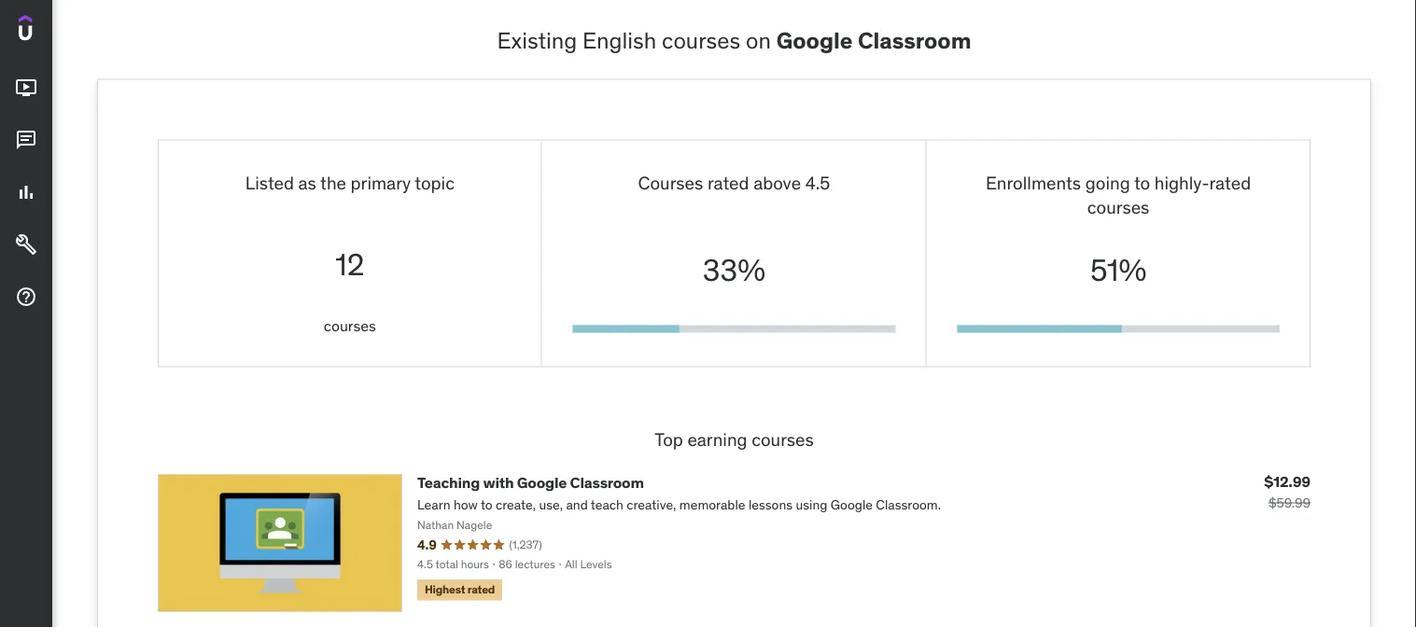 Task type: vqa. For each thing, say whether or not it's contained in the screenshot.
2nd medium icon from the bottom of the page
yes



Task type: describe. For each thing, give the bounding box(es) containing it.
with
[[483, 473, 514, 492]]

enrollments going to highly-rated courses
[[986, 171, 1251, 218]]

1237 reviews element
[[509, 537, 542, 553]]

create,
[[496, 496, 536, 513]]

33% image
[[573, 325, 679, 333]]

to inside teaching with google classroom learn how to create, use, and teach creative, memorable lessons using google classroom. nathan nagele
[[481, 496, 493, 513]]

use,
[[539, 496, 563, 513]]

primary
[[351, 171, 411, 194]]

courses right earning
[[752, 428, 814, 450]]

$12.99 $59.99
[[1264, 472, 1311, 512]]

classroom inside teaching with google classroom learn how to create, use, and teach creative, memorable lessons using google classroom. nathan nagele
[[570, 473, 644, 492]]

courses rated above 4.5
[[638, 171, 830, 194]]

3 medium image from the top
[[15, 234, 37, 256]]

highly-
[[1155, 171, 1210, 194]]

classroom.
[[876, 496, 941, 513]]

0 vertical spatial 4.5
[[806, 171, 830, 194]]

$59.99
[[1269, 495, 1311, 512]]

top earning courses
[[655, 428, 814, 450]]

86 lectures
[[499, 557, 555, 572]]

on
[[746, 26, 771, 54]]

listed
[[245, 171, 294, 194]]

all
[[565, 557, 578, 572]]

2 vertical spatial google
[[831, 496, 873, 513]]

1 vertical spatial 4.5
[[417, 557, 433, 572]]

enrollments
[[986, 171, 1081, 194]]

to inside enrollments going to highly-rated courses
[[1134, 171, 1151, 194]]

all levels
[[565, 557, 612, 572]]

as
[[298, 171, 316, 194]]

top
[[655, 428, 683, 450]]

0 vertical spatial google
[[777, 26, 853, 54]]

86
[[499, 557, 512, 572]]

teach
[[591, 496, 624, 513]]

existing english courses on google classroom
[[497, 26, 972, 54]]

teaching with google classroom link
[[417, 473, 644, 492]]

memorable
[[680, 496, 746, 513]]

lectures
[[515, 557, 555, 572]]

creative,
[[627, 496, 676, 513]]

1 vertical spatial google
[[517, 473, 567, 492]]

highest rated
[[425, 583, 495, 597]]

hours
[[461, 557, 489, 572]]

english
[[583, 26, 657, 54]]



Task type: locate. For each thing, give the bounding box(es) containing it.
courses down going
[[1088, 196, 1150, 218]]

rated inside enrollments going to highly-rated courses
[[1210, 171, 1251, 194]]

1 horizontal spatial 4.5
[[806, 171, 830, 194]]

topic
[[415, 171, 455, 194]]

highest
[[425, 583, 465, 597]]

to right 'how'
[[481, 496, 493, 513]]

nagele
[[457, 518, 492, 533]]

teaching with google classroom learn how to create, use, and teach creative, memorable lessons using google classroom. nathan nagele
[[417, 473, 941, 533]]

12
[[335, 246, 365, 283]]

and
[[566, 496, 588, 513]]

above
[[754, 171, 801, 194]]

udemy image
[[19, 15, 104, 47]]

using
[[796, 496, 828, 513]]

medium image
[[15, 77, 37, 99], [15, 181, 37, 204], [15, 234, 37, 256], [15, 286, 37, 308]]

to right going
[[1134, 171, 1151, 194]]

1 horizontal spatial to
[[1134, 171, 1151, 194]]

4.5 total hours
[[417, 557, 489, 572]]

levels
[[580, 557, 612, 572]]

4.5
[[806, 171, 830, 194], [417, 557, 433, 572]]

courses left on
[[662, 26, 741, 54]]

earning
[[688, 428, 748, 450]]

0 horizontal spatial classroom
[[570, 473, 644, 492]]

4.5 right the above
[[806, 171, 830, 194]]

0 vertical spatial to
[[1134, 171, 1151, 194]]

nathan
[[417, 518, 454, 533]]

classroom
[[858, 26, 972, 54], [570, 473, 644, 492]]

medium image
[[15, 129, 37, 151]]

$12.99
[[1264, 472, 1311, 491]]

going
[[1086, 171, 1130, 194]]

courses down the 12
[[324, 316, 376, 335]]

the
[[320, 171, 346, 194]]

google right on
[[777, 26, 853, 54]]

2 medium image from the top
[[15, 181, 37, 204]]

4.5 down 4.9
[[417, 557, 433, 572]]

1 vertical spatial classroom
[[570, 473, 644, 492]]

2 horizontal spatial rated
[[1210, 171, 1251, 194]]

how
[[454, 496, 478, 513]]

1 horizontal spatial classroom
[[858, 26, 972, 54]]

rated for highest rated
[[468, 583, 495, 597]]

0 horizontal spatial rated
[[468, 583, 495, 597]]

4.9
[[417, 536, 437, 553]]

existing
[[497, 26, 577, 54]]

51%
[[1090, 252, 1147, 289]]

1 vertical spatial to
[[481, 496, 493, 513]]

google right using
[[831, 496, 873, 513]]

listed as the primary topic
[[245, 171, 455, 194]]

courses inside enrollments going to highly-rated courses
[[1088, 196, 1150, 218]]

lessons
[[749, 496, 793, 513]]

total
[[436, 557, 458, 572]]

learn
[[417, 496, 451, 513]]

0 horizontal spatial 4.5
[[417, 557, 433, 572]]

google up use,
[[517, 473, 567, 492]]

teaching
[[417, 473, 480, 492]]

to
[[1134, 171, 1151, 194], [481, 496, 493, 513]]

rated for courses rated above 4.5
[[708, 171, 749, 194]]

courses
[[638, 171, 703, 194]]

33%
[[703, 252, 766, 289]]

4 medium image from the top
[[15, 286, 37, 308]]

1 medium image from the top
[[15, 77, 37, 99]]

google
[[777, 26, 853, 54], [517, 473, 567, 492], [831, 496, 873, 513]]

0 horizontal spatial to
[[481, 496, 493, 513]]

rated
[[708, 171, 749, 194], [1210, 171, 1251, 194], [468, 583, 495, 597]]

0 vertical spatial classroom
[[858, 26, 972, 54]]

1 horizontal spatial rated
[[708, 171, 749, 194]]

(1,237)
[[509, 538, 542, 552]]

courses
[[662, 26, 741, 54], [1088, 196, 1150, 218], [324, 316, 376, 335], [752, 428, 814, 450]]

51% image
[[957, 325, 1122, 333]]



